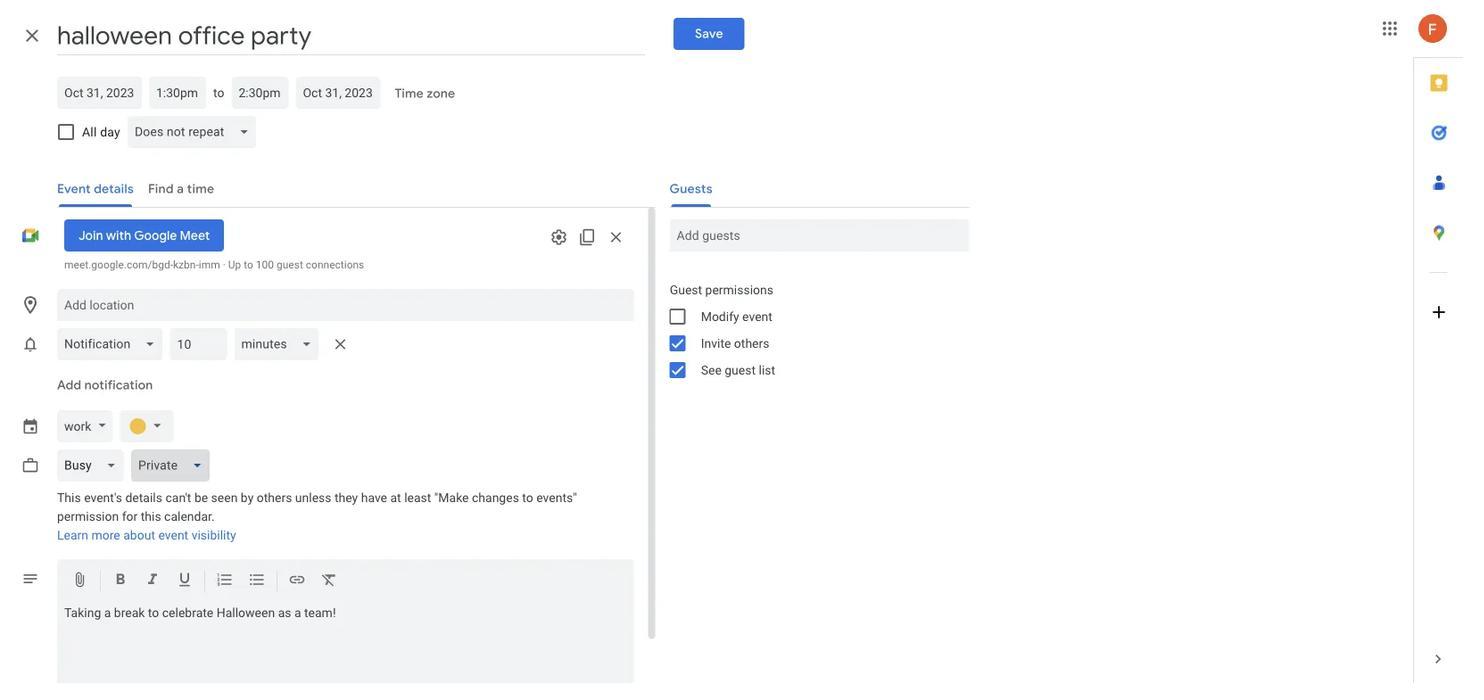 Task type: describe. For each thing, give the bounding box(es) containing it.
2 a from the left
[[294, 606, 301, 620]]

time zone button
[[388, 78, 462, 110]]

kzbn-
[[173, 259, 199, 271]]

imm
[[199, 259, 220, 271]]

1 a from the left
[[104, 606, 111, 620]]

1 horizontal spatial event
[[742, 309, 772, 324]]

modify event
[[701, 309, 772, 324]]

events"
[[536, 491, 577, 505]]

"make
[[434, 491, 469, 505]]

seen
[[211, 491, 238, 505]]

see
[[701, 363, 722, 377]]

have
[[361, 491, 387, 505]]

event's
[[84, 491, 122, 505]]

for
[[122, 509, 138, 524]]

unless
[[295, 491, 331, 505]]

this
[[57, 491, 81, 505]]

to left 'end time' text field
[[213, 85, 224, 100]]

with
[[106, 227, 131, 244]]

Description text field
[[57, 606, 634, 684]]

remove formatting image
[[320, 571, 338, 592]]

more
[[91, 528, 120, 543]]

to right up
[[244, 259, 253, 271]]

Location text field
[[64, 289, 627, 321]]

celebrate
[[162, 606, 213, 620]]

save button
[[674, 18, 745, 50]]

guest permissions
[[670, 282, 773, 297]]

meet.google.com/bgd-kzbn-imm · up to 100 guest connections
[[64, 259, 364, 271]]

modify
[[701, 309, 739, 324]]

1 horizontal spatial guest
[[725, 363, 756, 377]]

add notification
[[57, 377, 153, 393]]

meet.google.com/bgd-
[[64, 259, 173, 271]]

underline image
[[176, 571, 194, 592]]

at
[[390, 491, 401, 505]]

all
[[82, 124, 97, 139]]

this
[[141, 509, 161, 524]]

Minutes in advance for notification number field
[[177, 328, 220, 360]]

taking
[[64, 606, 101, 620]]

bold image
[[112, 571, 129, 592]]

10 minutes before element
[[57, 325, 355, 364]]

connections
[[306, 259, 364, 271]]

by
[[241, 491, 254, 505]]

·
[[223, 259, 225, 271]]

group containing guest permissions
[[655, 277, 969, 384]]

permissions
[[705, 282, 773, 297]]

about
[[123, 528, 155, 543]]

team!
[[304, 606, 336, 620]]



Task type: locate. For each thing, give the bounding box(es) containing it.
this event's details can't be seen by others unless they have at least "make changes to events" permission for this calendar. learn more about event visibility
[[57, 491, 577, 543]]

Guests text field
[[677, 219, 962, 252]]

0 horizontal spatial others
[[257, 491, 292, 505]]

as
[[278, 606, 291, 620]]

all day
[[82, 124, 120, 139]]

break
[[114, 606, 145, 620]]

End time text field
[[239, 82, 281, 103]]

group
[[655, 277, 969, 384]]

others
[[734, 336, 769, 351], [257, 491, 292, 505]]

guest right 100
[[277, 259, 303, 271]]

zone
[[427, 86, 455, 102]]

event down permissions
[[742, 309, 772, 324]]

to left events"
[[522, 491, 533, 505]]

0 vertical spatial guest
[[277, 259, 303, 271]]

permission
[[57, 509, 119, 524]]

event inside "this event's details can't be seen by others unless they have at least "make changes to events" permission for this calendar. learn more about event visibility"
[[158, 528, 188, 543]]

0 vertical spatial event
[[742, 309, 772, 324]]

others up see guest list at bottom
[[734, 336, 769, 351]]

visibility
[[191, 528, 236, 543]]

least
[[404, 491, 431, 505]]

to
[[213, 85, 224, 100], [244, 259, 253, 271], [522, 491, 533, 505], [148, 606, 159, 620]]

save
[[695, 26, 723, 42]]

guest
[[277, 259, 303, 271], [725, 363, 756, 377]]

list
[[759, 363, 775, 377]]

join with google meet link
[[64, 219, 224, 252]]

bulleted list image
[[248, 571, 266, 592]]

invite
[[701, 336, 731, 351]]

1 horizontal spatial a
[[294, 606, 301, 620]]

halloween
[[217, 606, 275, 620]]

calendar.
[[164, 509, 215, 524]]

others right by
[[257, 491, 292, 505]]

taking a break to celebrate halloween as a team!
[[64, 606, 336, 620]]

0 horizontal spatial guest
[[277, 259, 303, 271]]

work
[[64, 419, 91, 434]]

to inside description "text box"
[[148, 606, 159, 620]]

0 horizontal spatial a
[[104, 606, 111, 620]]

100
[[256, 259, 274, 271]]

to right break
[[148, 606, 159, 620]]

a left break
[[104, 606, 111, 620]]

Start date text field
[[64, 82, 135, 103]]

up
[[228, 259, 241, 271]]

italic image
[[144, 571, 161, 592]]

0 vertical spatial others
[[734, 336, 769, 351]]

join
[[79, 227, 103, 244]]

day
[[100, 124, 120, 139]]

notification
[[84, 377, 153, 393]]

1 vertical spatial event
[[158, 528, 188, 543]]

a right as
[[294, 606, 301, 620]]

1 horizontal spatial others
[[734, 336, 769, 351]]

None field
[[127, 116, 263, 148], [57, 328, 170, 360], [234, 328, 326, 360], [57, 450, 131, 482], [131, 450, 217, 482], [127, 116, 263, 148], [57, 328, 170, 360], [234, 328, 326, 360], [57, 450, 131, 482], [131, 450, 217, 482]]

changes
[[472, 491, 519, 505]]

google
[[134, 227, 177, 244]]

can't
[[165, 491, 191, 505]]

they
[[335, 491, 358, 505]]

time zone
[[395, 86, 455, 102]]

add
[[57, 377, 81, 393]]

be
[[194, 491, 208, 505]]

event
[[742, 309, 772, 324], [158, 528, 188, 543]]

Start time text field
[[156, 82, 199, 103]]

others inside group
[[734, 336, 769, 351]]

formatting options toolbar
[[57, 559, 634, 603]]

1 vertical spatial guest
[[725, 363, 756, 377]]

event down calendar.
[[158, 528, 188, 543]]

invite others
[[701, 336, 769, 351]]

0 horizontal spatial event
[[158, 528, 188, 543]]

a
[[104, 606, 111, 620], [294, 606, 301, 620]]

join with google meet
[[79, 227, 210, 244]]

to inside "this event's details can't be seen by others unless they have at least "make changes to events" permission for this calendar. learn more about event visibility"
[[522, 491, 533, 505]]

numbered list image
[[216, 571, 234, 592]]

tab list
[[1414, 58, 1463, 634]]

time
[[395, 86, 424, 102]]

see guest list
[[701, 363, 775, 377]]

others inside "this event's details can't be seen by others unless they have at least "make changes to events" permission for this calendar. learn more about event visibility"
[[257, 491, 292, 505]]

details
[[125, 491, 162, 505]]

meet
[[180, 227, 210, 244]]

learn more about event visibility link
[[57, 528, 236, 543]]

insert link image
[[288, 571, 306, 592]]

End date text field
[[303, 82, 373, 103]]

add notification button
[[50, 364, 160, 407]]

guest
[[670, 282, 702, 297]]

learn
[[57, 528, 88, 543]]

1 vertical spatial others
[[257, 491, 292, 505]]

guest left the list
[[725, 363, 756, 377]]

Title text field
[[57, 16, 645, 55]]



Task type: vqa. For each thing, say whether or not it's contained in the screenshot.
'notification'
yes



